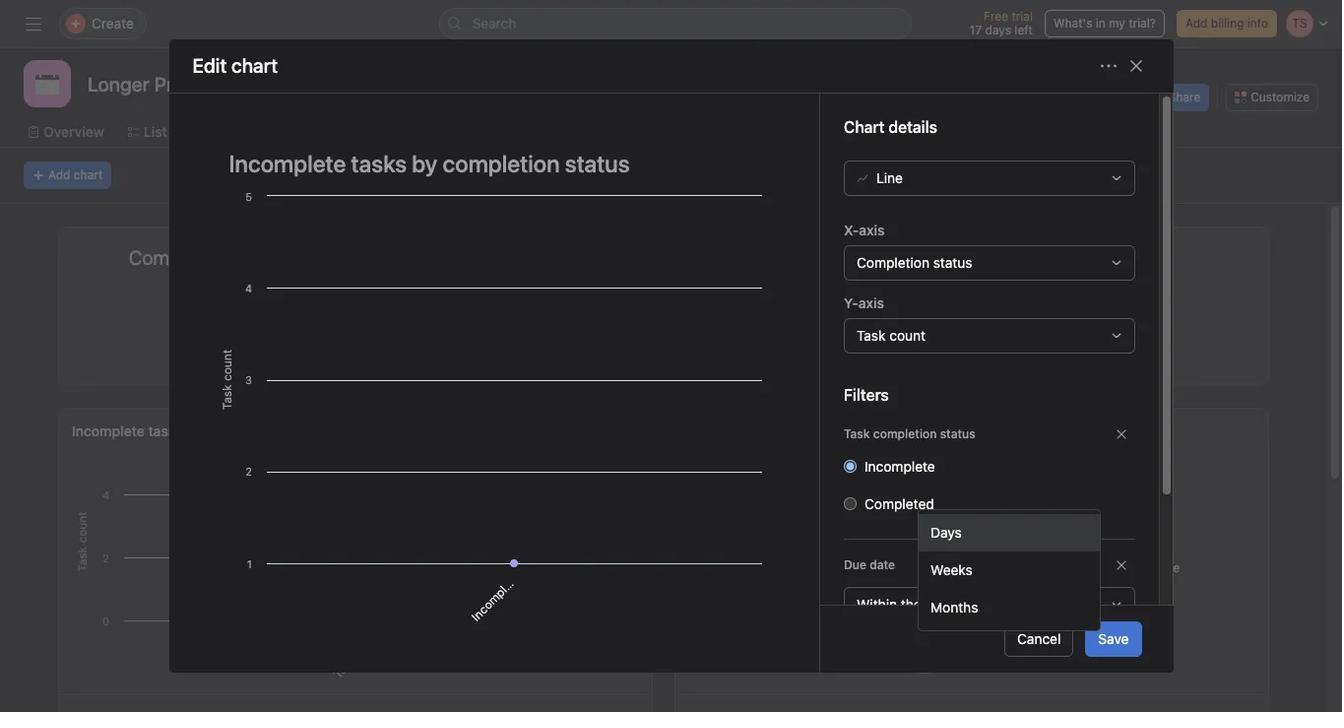 Task type: vqa. For each thing, say whether or not it's contained in the screenshot.
reporting
no



Task type: describe. For each thing, give the bounding box(es) containing it.
incomplete tasks by section
[[72, 423, 254, 439]]

x-
[[844, 222, 859, 239]]

0
[[804, 283, 833, 338]]

ts button
[[1054, 86, 1078, 109]]

search list box
[[439, 8, 912, 39]]

billing
[[1212, 16, 1245, 31]]

completion status
[[782, 423, 899, 439]]

the
[[901, 596, 921, 613]]

task for task count
[[857, 327, 886, 344]]

chart details
[[844, 118, 937, 136]]

search
[[472, 15, 517, 32]]

total
[[689, 423, 721, 439]]

task for task completion status
[[844, 427, 870, 441]]

2 1 button from the left
[[1117, 283, 1137, 338]]

weeks
[[931, 562, 973, 578]]

share
[[1169, 90, 1201, 104]]

what's in my trial?
[[1054, 16, 1157, 31]]

completion
[[873, 427, 937, 441]]

task completion status
[[844, 427, 976, 441]]

next
[[925, 596, 953, 613]]

search button
[[439, 8, 912, 39]]

0 horizontal spatial filters
[[844, 386, 889, 404]]

trial?
[[1129, 16, 1157, 31]]

filter for completed tasks
[[199, 351, 228, 366]]

status inside the completion status dropdown button
[[933, 254, 973, 271]]

months
[[931, 599, 979, 616]]

total tasks
[[1081, 246, 1173, 269]]

completion
[[857, 254, 930, 271]]

Completed radio
[[844, 498, 857, 510]]

completion status
[[857, 254, 973, 271]]

line button
[[844, 161, 1136, 196]]

edit chart
[[193, 54, 278, 77]]

cancel button
[[1005, 622, 1074, 657]]

files
[[915, 123, 945, 140]]

my
[[1110, 16, 1126, 31]]

1 1 button from the left
[[500, 283, 520, 338]]

task count button
[[844, 318, 1136, 354]]

share button
[[1145, 84, 1210, 111]]

tasks not in a section
[[331, 587, 426, 682]]

in inside tasks not in a section
[[370, 625, 388, 642]]

filters inside button
[[1126, 351, 1162, 366]]

y-axis
[[844, 295, 884, 311]]

trial
[[1012, 9, 1034, 24]]

add billing info
[[1186, 16, 1269, 31]]

no filters
[[1107, 351, 1162, 366]]

close image
[[1129, 58, 1144, 74]]

line
[[876, 170, 903, 186]]

days
[[931, 524, 962, 541]]

a button to remove the filter image
[[1116, 429, 1128, 440]]

x-axis
[[844, 222, 885, 239]]

what's
[[1054, 16, 1093, 31]]

list
[[144, 123, 167, 140]]

y-
[[844, 295, 859, 311]]

overview link
[[28, 121, 104, 143]]

tasks for total
[[724, 423, 759, 439]]



Task type: locate. For each thing, give the bounding box(es) containing it.
in inside button
[[1096, 16, 1106, 31]]

more actions image
[[1101, 58, 1117, 74]]

add chart button
[[24, 162, 112, 189]]

1 horizontal spatial add
[[1186, 16, 1208, 31]]

1 filter down 0 button
[[807, 351, 845, 366]]

completed
[[865, 496, 934, 512]]

task count
[[857, 327, 926, 344]]

1 1 filter button from the left
[[170, 349, 233, 369]]

task up incomplete option
[[844, 427, 870, 441]]

tasks left 'by'
[[724, 423, 759, 439]]

messages link
[[794, 121, 876, 143]]

filter for overdue tasks
[[816, 351, 845, 366]]

add chart
[[48, 168, 103, 182]]

0 horizontal spatial 1 filter button
[[170, 349, 233, 369]]

add to starred image
[[259, 76, 275, 92]]

1 filter for completed tasks
[[190, 351, 228, 366]]

1 horizontal spatial 1 filter
[[807, 351, 845, 366]]

due
[[844, 558, 867, 573]]

filters up completion status
[[844, 386, 889, 404]]

1 horizontal spatial tasks
[[724, 423, 759, 439]]

total tasks by completion status
[[689, 423, 899, 439]]

days menu item
[[919, 514, 1101, 552]]

task
[[857, 327, 886, 344], [844, 427, 870, 441]]

None text field
[[83, 66, 222, 101]]

filter down 0 button
[[816, 351, 845, 366]]

0 vertical spatial status
[[933, 254, 973, 271]]

2 1 filter from the left
[[807, 351, 845, 366]]

completed tasks
[[129, 246, 274, 269]]

not
[[355, 634, 378, 657]]

save button
[[1086, 622, 1142, 657]]

within the next button
[[844, 587, 1136, 623]]

Incomplete tasks by completion status text field
[[216, 141, 772, 186]]

2 axis from the top
[[858, 295, 884, 311]]

1 horizontal spatial in
[[1096, 16, 1106, 31]]

axis for y-
[[858, 295, 884, 311]]

a
[[380, 618, 395, 633]]

1 vertical spatial axis
[[858, 295, 884, 311]]

completion status button
[[844, 245, 1136, 281]]

1 filter button for overdue tasks
[[786, 349, 850, 369]]

0 button
[[804, 283, 833, 338]]

0 horizontal spatial in
[[370, 625, 388, 642]]

axis up completion
[[859, 222, 885, 239]]

add
[[1186, 16, 1208, 31], [48, 168, 70, 182]]

1 filter button down 0
[[786, 349, 850, 369]]

1 filter up by section
[[190, 351, 228, 366]]

0 vertical spatial add
[[1186, 16, 1208, 31]]

add inside button
[[48, 168, 70, 182]]

free trial 17 days left
[[970, 9, 1034, 37]]

info
[[1248, 16, 1269, 31]]

no filters button
[[1087, 349, 1167, 369]]

within
[[857, 596, 897, 613]]

1
[[500, 283, 520, 338], [1117, 283, 1137, 338], [190, 351, 196, 366], [807, 351, 813, 366]]

filter up by section
[[199, 351, 228, 366]]

add for add chart
[[48, 168, 70, 182]]

incomplete
[[72, 423, 145, 439], [865, 458, 935, 475], [1119, 560, 1181, 575], [468, 570, 522, 625]]

add billing info button
[[1177, 10, 1278, 37]]

0 horizontal spatial add
[[48, 168, 70, 182]]

1 filter button
[[170, 349, 233, 369], [786, 349, 850, 369]]

1 tasks from the left
[[148, 423, 183, 439]]

17
[[970, 23, 983, 37]]

1 vertical spatial filters
[[844, 386, 889, 404]]

due date
[[844, 558, 895, 573]]

0 vertical spatial task
[[857, 327, 886, 344]]

tasks
[[331, 649, 363, 682]]

count
[[889, 327, 926, 344]]

1 horizontal spatial 1 filter button
[[786, 349, 850, 369]]

section
[[387, 587, 426, 626]]

axis up task count
[[858, 295, 884, 311]]

2 1 filter button from the left
[[786, 349, 850, 369]]

ts
[[1058, 90, 1073, 104]]

what's in my trial? button
[[1045, 10, 1166, 37]]

filters
[[1126, 351, 1162, 366], [844, 386, 889, 404]]

1 filter button for completed tasks
[[170, 349, 233, 369]]

by
[[763, 423, 778, 439]]

tasks for incomplete
[[148, 423, 183, 439]]

1 vertical spatial add
[[48, 168, 70, 182]]

Incomplete radio
[[844, 460, 857, 473]]

1 filter for overdue tasks
[[807, 351, 845, 366]]

task inside task count dropdown button
[[857, 327, 886, 344]]

list link
[[128, 121, 167, 143]]

0 horizontal spatial filter
[[199, 351, 228, 366]]

cancel
[[1018, 631, 1062, 647]]

tasks
[[148, 423, 183, 439], [724, 423, 759, 439]]

1 axis from the top
[[859, 222, 885, 239]]

2 tasks from the left
[[724, 423, 759, 439]]

1 vertical spatial status
[[940, 427, 976, 441]]

0 horizontal spatial 1 filter
[[190, 351, 228, 366]]

chart
[[74, 168, 103, 182]]

add left chart
[[48, 168, 70, 182]]

0 horizontal spatial tasks
[[148, 423, 183, 439]]

in
[[1096, 16, 1106, 31], [370, 625, 388, 642]]

messages
[[810, 123, 876, 140]]

1 horizontal spatial filters
[[1126, 351, 1162, 366]]

0 vertical spatial filters
[[1126, 351, 1162, 366]]

status
[[933, 254, 973, 271], [940, 427, 976, 441]]

overview
[[43, 123, 104, 140]]

left
[[1015, 23, 1034, 37]]

1 filter from the left
[[199, 351, 228, 366]]

1 horizontal spatial 1 button
[[1117, 283, 1137, 338]]

1 button
[[500, 283, 520, 338], [1117, 283, 1137, 338]]

0 vertical spatial axis
[[859, 222, 885, 239]]

tasks left by section
[[148, 423, 183, 439]]

2 filter from the left
[[816, 351, 845, 366]]

add left billing
[[1186, 16, 1208, 31]]

axis
[[859, 222, 885, 239], [858, 295, 884, 311]]

1 vertical spatial in
[[370, 625, 388, 642]]

1 filter button up by section
[[170, 349, 233, 369]]

filters right the no
[[1126, 351, 1162, 366]]

filter
[[199, 351, 228, 366], [816, 351, 845, 366]]

no
[[1107, 351, 1123, 366]]

overdue tasks
[[756, 246, 880, 269]]

save
[[1099, 631, 1130, 647]]

days
[[986, 23, 1012, 37]]

add for add billing info
[[1186, 16, 1208, 31]]

date
[[870, 558, 895, 573]]

1 horizontal spatial filter
[[816, 351, 845, 366]]

0 horizontal spatial 1 button
[[500, 283, 520, 338]]

by section
[[187, 423, 254, 439]]

calendar image
[[35, 72, 59, 96]]

within the next
[[857, 596, 953, 613]]

axis for x-
[[859, 222, 885, 239]]

add inside button
[[1186, 16, 1208, 31]]

1 filter
[[190, 351, 228, 366], [807, 351, 845, 366]]

a button to remove the filter image
[[1116, 560, 1128, 572]]

task down y-axis
[[857, 327, 886, 344]]

1 vertical spatial task
[[844, 427, 870, 441]]

free
[[984, 9, 1009, 24]]

0 vertical spatial in
[[1096, 16, 1106, 31]]

files link
[[899, 121, 945, 143]]

1 1 filter from the left
[[190, 351, 228, 366]]



